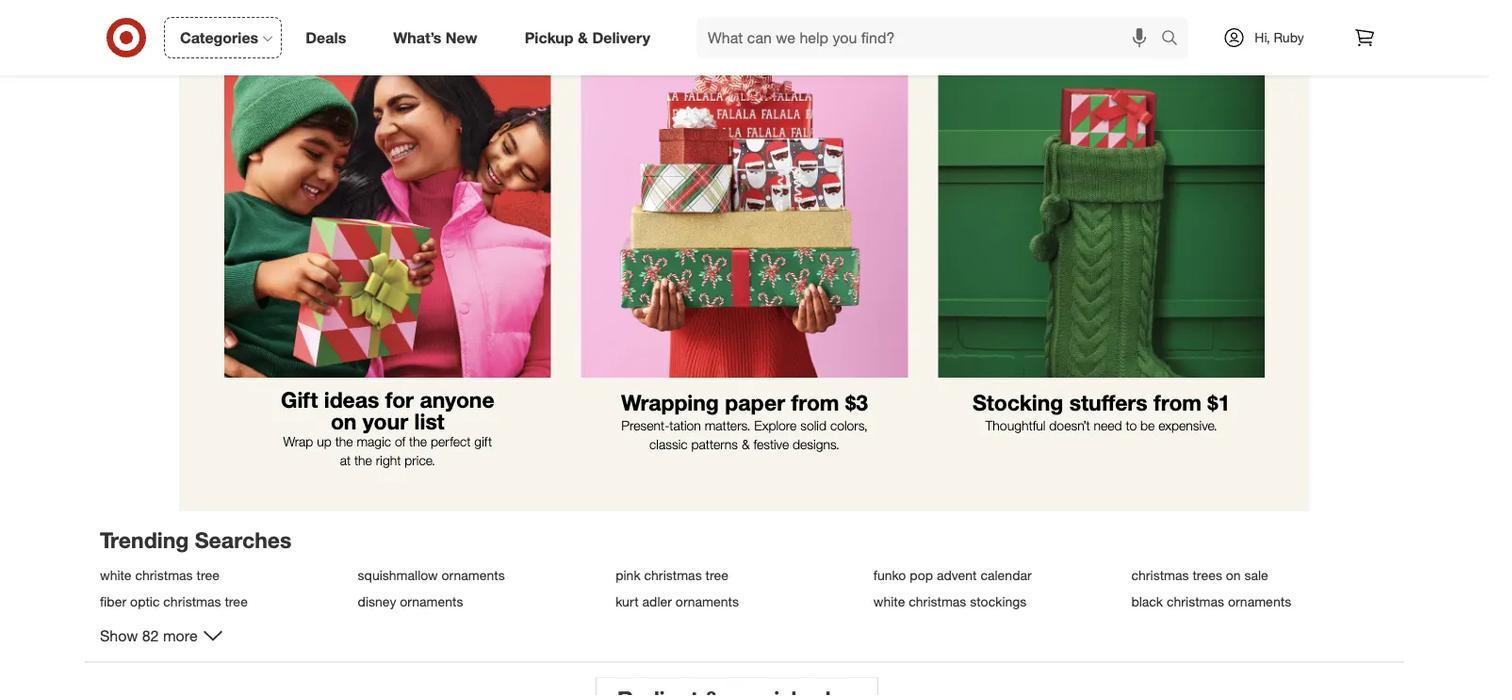 Task type: describe. For each thing, give the bounding box(es) containing it.
right
[[376, 452, 401, 469]]

black christmas ornaments link
[[1131, 593, 1378, 610]]

white christmas stockings link
[[873, 593, 1120, 610]]

christmas trees on sale fiber optic christmas tree
[[100, 567, 1268, 610]]

wrapping
[[621, 389, 719, 415]]

ornaments down pink christmas tree link at the bottom of the page
[[676, 593, 739, 610]]

funko pop advent calendar
[[873, 567, 1032, 584]]

pink
[[616, 567, 640, 584]]

fiber optic christmas tree link
[[100, 593, 346, 610]]

sale
[[1244, 567, 1268, 584]]

pop
[[910, 567, 933, 584]]

designs.
[[793, 436, 840, 452]]

christmas up more
[[163, 593, 221, 610]]

paper
[[725, 389, 785, 415]]

your
[[363, 408, 408, 435]]

pink christmas tree link
[[616, 567, 862, 584]]

show 82 more
[[100, 627, 198, 645]]

stocking stuffers from $1 thoughtful doesn't need to be expensive.
[[973, 389, 1230, 434]]

kurt adler ornaments
[[616, 593, 739, 610]]

need
[[1094, 417, 1122, 434]]

white christmas tree
[[100, 567, 220, 584]]

magic
[[357, 433, 391, 450]]

squishmallow ornaments link
[[358, 567, 604, 584]]

thoughtful
[[985, 417, 1046, 434]]

colors,
[[830, 417, 868, 434]]

deals
[[306, 28, 346, 47]]

classic
[[649, 436, 688, 452]]

adler
[[642, 593, 672, 610]]

funko
[[873, 567, 906, 584]]

$3
[[845, 389, 868, 415]]

white for white christmas tree
[[100, 567, 132, 584]]

black
[[1131, 593, 1163, 610]]

ideas
[[324, 387, 379, 413]]

hi,
[[1255, 29, 1270, 46]]

search
[[1153, 30, 1198, 49]]

ornaments down sale on the right bottom of the page
[[1228, 593, 1291, 610]]

0 horizontal spatial the
[[335, 433, 353, 450]]

more
[[163, 627, 198, 645]]

at
[[340, 452, 351, 469]]

optic
[[130, 593, 160, 610]]

disney ornaments link
[[358, 593, 604, 610]]

on inside christmas trees on sale fiber optic christmas tree
[[1226, 567, 1241, 584]]

white for white christmas stockings
[[873, 593, 905, 610]]

christmas for black christmas ornaments
[[1167, 593, 1224, 610]]

deals link
[[290, 17, 370, 58]]

gift ideas for anyone on your list wrap up the magic of the perfect gift at the right price.
[[281, 387, 494, 469]]

gift
[[474, 433, 492, 450]]

1 horizontal spatial the
[[354, 452, 372, 469]]

categories
[[180, 28, 258, 47]]

to
[[1126, 417, 1137, 434]]

pink christmas tree
[[616, 567, 728, 584]]

gift
[[281, 387, 318, 413]]

white christmas stockings
[[873, 593, 1027, 610]]

tree for pink christmas tree
[[705, 567, 728, 584]]

trending
[[100, 527, 189, 553]]

funko pop advent calendar link
[[873, 567, 1120, 584]]

calendar
[[980, 567, 1032, 584]]

2 horizontal spatial the
[[409, 433, 427, 450]]

ornaments up the disney ornaments link on the left of the page
[[442, 567, 505, 584]]

squishmallow
[[358, 567, 438, 584]]

categories link
[[164, 17, 282, 58]]



Task type: vqa. For each thing, say whether or not it's contained in the screenshot.
pop
yes



Task type: locate. For each thing, give the bounding box(es) containing it.
the right at
[[354, 452, 372, 469]]

0 horizontal spatial from
[[791, 389, 839, 415]]

1 horizontal spatial &
[[742, 436, 750, 452]]

show
[[100, 627, 138, 645]]

tree up fiber optic christmas tree link
[[196, 567, 220, 584]]

1 from from the left
[[791, 389, 839, 415]]

& left festive
[[742, 436, 750, 452]]

advent
[[937, 567, 977, 584]]

white up fiber
[[100, 567, 132, 584]]

the right of
[[409, 433, 427, 450]]

1 vertical spatial &
[[742, 436, 750, 452]]

tree down the "white christmas tree" link
[[225, 593, 248, 610]]

tation
[[669, 417, 701, 434]]

1 horizontal spatial on
[[1226, 567, 1241, 584]]

of
[[395, 433, 405, 450]]

what's new link
[[377, 17, 501, 58]]

christmas
[[135, 567, 193, 584], [644, 567, 702, 584], [1131, 567, 1189, 584], [163, 593, 221, 610], [909, 593, 966, 610], [1167, 593, 1224, 610]]

show 82 more button
[[100, 624, 225, 647]]

1 vertical spatial on
[[1226, 567, 1241, 584]]

matters.
[[705, 417, 751, 434]]

0 vertical spatial white
[[100, 567, 132, 584]]

kurt adler ornaments link
[[616, 593, 862, 610]]

& inside the "wrapping paper from  $3 present-tation matters. explore solid colors, classic patterns & festive designs."
[[742, 436, 750, 452]]

festive
[[753, 436, 789, 452]]

white
[[100, 567, 132, 584], [873, 593, 905, 610]]

from up solid
[[791, 389, 839, 415]]

0 vertical spatial on
[[331, 408, 357, 435]]

wrap
[[283, 433, 313, 450]]

on left sale on the right bottom of the page
[[1226, 567, 1241, 584]]

perfect
[[431, 433, 471, 450]]

explore
[[754, 417, 797, 434]]

82
[[142, 627, 159, 645]]

present-
[[621, 417, 669, 434]]

1 horizontal spatial tree
[[225, 593, 248, 610]]

trees
[[1193, 567, 1222, 584]]

christmas for white christmas stockings
[[909, 593, 966, 610]]

fiber
[[100, 593, 126, 610]]

expensive.
[[1158, 417, 1217, 434]]

kurt
[[616, 593, 639, 610]]

anyone
[[420, 387, 494, 413]]

from for $1
[[1154, 389, 1202, 415]]

patterns
[[691, 436, 738, 452]]

tree
[[196, 567, 220, 584], [705, 567, 728, 584], [225, 593, 248, 610]]

on inside gift ideas for anyone on your list wrap up the magic of the perfect gift at the right price.
[[331, 408, 357, 435]]

0 horizontal spatial tree
[[196, 567, 220, 584]]

wrapping paper from  $3 present-tation matters. explore solid colors, classic patterns & festive designs.
[[621, 389, 868, 452]]

christmas for white christmas tree
[[135, 567, 193, 584]]

the up at
[[335, 433, 353, 450]]

christmas down trees
[[1167, 593, 1224, 610]]

trending searches
[[100, 527, 292, 553]]

what's new
[[393, 28, 477, 47]]

What can we help you find? suggestions appear below search field
[[696, 17, 1166, 58]]

search button
[[1153, 17, 1198, 62]]

what's
[[393, 28, 441, 47]]

up
[[317, 433, 332, 450]]

searches
[[195, 527, 292, 553]]

1 horizontal spatial white
[[873, 593, 905, 610]]

list
[[414, 408, 445, 435]]

pickup & delivery link
[[509, 17, 674, 58]]

pickup
[[525, 28, 574, 47]]

stocking
[[973, 389, 1063, 415]]

white christmas tree link
[[100, 567, 346, 584]]

$1
[[1208, 389, 1230, 415]]

price.
[[405, 452, 435, 469]]

white down funko
[[873, 593, 905, 610]]

1 horizontal spatial from
[[1154, 389, 1202, 415]]

pickup & delivery
[[525, 28, 650, 47]]

christmas up optic
[[135, 567, 193, 584]]

ruby
[[1274, 29, 1304, 46]]

black christmas ornaments
[[1131, 593, 1291, 610]]

on
[[331, 408, 357, 435], [1226, 567, 1241, 584]]

be
[[1140, 417, 1155, 434]]

&
[[578, 28, 588, 47], [742, 436, 750, 452]]

christmas up kurt adler ornaments
[[644, 567, 702, 584]]

tree for white christmas tree
[[196, 567, 220, 584]]

from inside stocking stuffers from $1 thoughtful doesn't need to be expensive.
[[1154, 389, 1202, 415]]

advertisement region
[[596, 678, 878, 696]]

0 horizontal spatial on
[[331, 408, 357, 435]]

solid
[[800, 417, 827, 434]]

disney ornaments
[[358, 593, 463, 610]]

& inside 'link'
[[578, 28, 588, 47]]

from
[[791, 389, 839, 415], [1154, 389, 1202, 415]]

hi, ruby
[[1255, 29, 1304, 46]]

squishmallow ornaments
[[358, 567, 505, 584]]

the
[[335, 433, 353, 450], [409, 433, 427, 450], [354, 452, 372, 469]]

for
[[385, 387, 414, 413]]

& right pickup
[[578, 28, 588, 47]]

stuffers
[[1069, 389, 1148, 415]]

2 horizontal spatial tree
[[705, 567, 728, 584]]

disney
[[358, 593, 396, 610]]

1 vertical spatial white
[[873, 593, 905, 610]]

christmas down funko pop advent calendar
[[909, 593, 966, 610]]

0 horizontal spatial white
[[100, 567, 132, 584]]

tree up kurt adler ornaments link
[[705, 567, 728, 584]]

ornaments down the squishmallow ornaments
[[400, 593, 463, 610]]

christmas up black
[[1131, 567, 1189, 584]]

doesn't
[[1049, 417, 1090, 434]]

0 vertical spatial &
[[578, 28, 588, 47]]

on left magic
[[331, 408, 357, 435]]

from up expensive.
[[1154, 389, 1202, 415]]

tree inside christmas trees on sale fiber optic christmas tree
[[225, 593, 248, 610]]

from inside the "wrapping paper from  $3 present-tation matters. explore solid colors, classic patterns & festive designs."
[[791, 389, 839, 415]]

delivery
[[592, 28, 650, 47]]

stockings
[[970, 593, 1027, 610]]

christmas trees on sale link
[[1131, 567, 1378, 584]]

0 horizontal spatial &
[[578, 28, 588, 47]]

christmas for pink christmas tree
[[644, 567, 702, 584]]

new
[[446, 28, 477, 47]]

from for $3
[[791, 389, 839, 415]]

2 from from the left
[[1154, 389, 1202, 415]]



